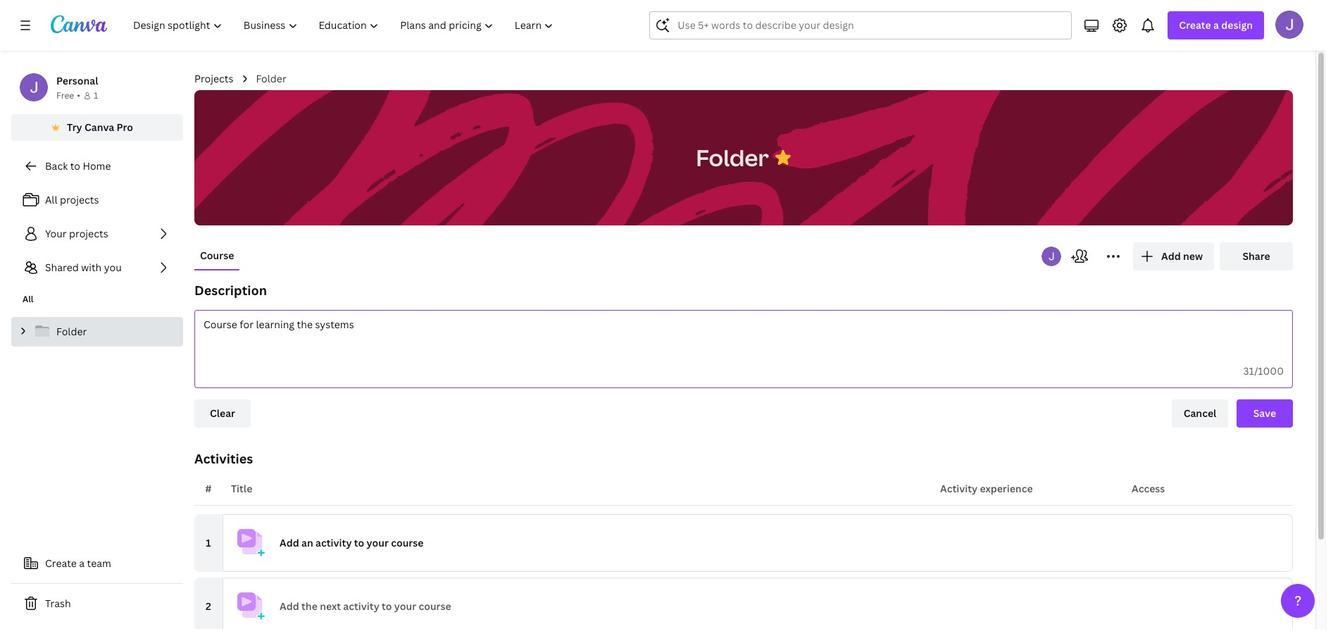 Task type: vqa. For each thing, say whether or not it's contained in the screenshot.
Before you dig in... Get our inside tips on presentations.
no



Task type: locate. For each thing, give the bounding box(es) containing it.
activity
[[316, 536, 352, 550], [343, 600, 380, 613]]

projects right your
[[69, 227, 108, 240]]

0 vertical spatial 1
[[94, 89, 98, 101]]

your
[[367, 536, 389, 550], [394, 600, 416, 613]]

create inside create a team button
[[45, 557, 77, 570]]

to inside dropdown button
[[354, 536, 364, 550]]

#
[[205, 482, 212, 495]]

Add a description to help team members understand what this course is about. text field
[[195, 311, 1293, 355]]

add an activity to your course button
[[223, 514, 1294, 572]]

add left an
[[280, 536, 299, 550]]

Search search field
[[678, 12, 1045, 39]]

all inside all projects link
[[45, 193, 57, 206]]

1 vertical spatial your
[[394, 600, 416, 613]]

0 vertical spatial your
[[367, 536, 389, 550]]

2 horizontal spatial to
[[382, 600, 392, 613]]

1 horizontal spatial your
[[394, 600, 416, 613]]

home
[[83, 159, 111, 173]]

folder
[[256, 72, 287, 85], [696, 142, 769, 172], [56, 325, 87, 338]]

create
[[1180, 18, 1212, 32], [45, 557, 77, 570]]

1 vertical spatial to
[[354, 536, 364, 550]]

personal
[[56, 74, 98, 87]]

activity experience
[[941, 482, 1033, 495]]

0 vertical spatial to
[[70, 159, 80, 173]]

title
[[231, 482, 252, 495]]

1 down #
[[206, 536, 211, 550]]

add new button
[[1134, 242, 1215, 271]]

share button
[[1220, 242, 1294, 271]]

folder inside 'button'
[[696, 142, 769, 172]]

1 right •
[[94, 89, 98, 101]]

0 horizontal spatial folder link
[[11, 317, 183, 347]]

course
[[200, 249, 234, 262]]

folder link
[[256, 71, 287, 87], [11, 317, 183, 347]]

0 horizontal spatial create
[[45, 557, 77, 570]]

folder link right the projects link
[[256, 71, 287, 87]]

0 vertical spatial projects
[[60, 193, 99, 206]]

your projects link
[[11, 220, 183, 248]]

projects
[[60, 193, 99, 206], [69, 227, 108, 240]]

1 vertical spatial a
[[79, 557, 85, 570]]

1 vertical spatial add
[[280, 536, 299, 550]]

1 horizontal spatial a
[[1214, 18, 1220, 32]]

1 vertical spatial projects
[[69, 227, 108, 240]]

all
[[45, 193, 57, 206], [23, 293, 33, 305]]

create left design
[[1180, 18, 1212, 32]]

projects
[[194, 72, 234, 85]]

0 horizontal spatial your
[[367, 536, 389, 550]]

add for add the next activity to your course
[[280, 600, 299, 613]]

0 vertical spatial a
[[1214, 18, 1220, 32]]

1 horizontal spatial to
[[354, 536, 364, 550]]

2 horizontal spatial folder
[[696, 142, 769, 172]]

access
[[1132, 482, 1166, 495]]

1 vertical spatial folder
[[696, 142, 769, 172]]

a inside button
[[79, 557, 85, 570]]

trash link
[[11, 590, 183, 618]]

shared with you
[[45, 261, 122, 274]]

create inside create a design dropdown button
[[1180, 18, 1212, 32]]

a for design
[[1214, 18, 1220, 32]]

a
[[1214, 18, 1220, 32], [79, 557, 85, 570]]

0 vertical spatial course
[[391, 536, 424, 550]]

activity right an
[[316, 536, 352, 550]]

activities
[[194, 450, 253, 467]]

activity right next on the left of page
[[343, 600, 380, 613]]

folder button
[[689, 136, 776, 180]]

projects for your projects
[[69, 227, 108, 240]]

add inside add an activity to your course dropdown button
[[280, 536, 299, 550]]

folder link down "shared with you" link at left
[[11, 317, 183, 347]]

0 vertical spatial activity
[[316, 536, 352, 550]]

to right next on the left of page
[[382, 600, 392, 613]]

to
[[70, 159, 80, 173], [354, 536, 364, 550], [382, 600, 392, 613]]

1 horizontal spatial 1
[[206, 536, 211, 550]]

0 vertical spatial folder
[[256, 72, 287, 85]]

1 vertical spatial create
[[45, 557, 77, 570]]

1 vertical spatial course
[[419, 600, 451, 613]]

try canva pro button
[[11, 114, 183, 141]]

add
[[1162, 249, 1181, 263], [280, 536, 299, 550], [280, 600, 299, 613]]

list
[[11, 186, 183, 282]]

projects inside "link"
[[69, 227, 108, 240]]

the
[[302, 600, 318, 613]]

a inside dropdown button
[[1214, 18, 1220, 32]]

free •
[[56, 89, 80, 101]]

try
[[67, 120, 82, 134]]

1000
[[1259, 364, 1285, 378]]

folder for the topmost folder link
[[256, 72, 287, 85]]

1 horizontal spatial all
[[45, 193, 57, 206]]

0 vertical spatial all
[[45, 193, 57, 206]]

projects down back to home
[[60, 193, 99, 206]]

a for team
[[79, 557, 85, 570]]

to right back at left top
[[70, 159, 80, 173]]

1 horizontal spatial folder link
[[256, 71, 287, 87]]

0 horizontal spatial a
[[79, 557, 85, 570]]

2 vertical spatial add
[[280, 600, 299, 613]]

0 horizontal spatial 1
[[94, 89, 98, 101]]

a left design
[[1214, 18, 1220, 32]]

create for create a design
[[1180, 18, 1212, 32]]

1 horizontal spatial create
[[1180, 18, 1212, 32]]

a left "team"
[[79, 557, 85, 570]]

None search field
[[650, 11, 1073, 39]]

save
[[1254, 407, 1277, 420]]

create left "team"
[[45, 557, 77, 570]]

design
[[1222, 18, 1254, 32]]

all for all projects
[[45, 193, 57, 206]]

add left new
[[1162, 249, 1181, 263]]

0 vertical spatial create
[[1180, 18, 1212, 32]]

1 vertical spatial all
[[23, 293, 33, 305]]

your inside add an activity to your course dropdown button
[[367, 536, 389, 550]]

shared with you link
[[11, 254, 183, 282]]

0 vertical spatial add
[[1162, 249, 1181, 263]]

course
[[391, 536, 424, 550], [419, 600, 451, 613]]

course inside add an activity to your course dropdown button
[[391, 536, 424, 550]]

activity inside dropdown button
[[316, 536, 352, 550]]

•
[[77, 89, 80, 101]]

add left the on the left
[[280, 600, 299, 613]]

1
[[94, 89, 98, 101], [206, 536, 211, 550]]

0 horizontal spatial folder
[[56, 325, 87, 338]]

all projects link
[[11, 186, 183, 214]]

2 vertical spatial folder
[[56, 325, 87, 338]]

to right an
[[354, 536, 364, 550]]

0 horizontal spatial all
[[23, 293, 33, 305]]

1 horizontal spatial folder
[[256, 72, 287, 85]]

cancel button
[[1173, 400, 1229, 428]]

next
[[320, 600, 341, 613]]

try canva pro
[[67, 120, 133, 134]]

add inside add new 'dropdown button'
[[1162, 249, 1181, 263]]



Task type: describe. For each thing, give the bounding box(es) containing it.
add new
[[1162, 249, 1204, 263]]

create a design
[[1180, 18, 1254, 32]]

back
[[45, 159, 68, 173]]

all for all
[[23, 293, 33, 305]]

clear
[[210, 407, 235, 420]]

experience
[[980, 482, 1033, 495]]

projects link
[[194, 71, 234, 87]]

course button
[[194, 242, 240, 269]]

shared
[[45, 261, 79, 274]]

31 / 1000
[[1244, 364, 1285, 378]]

canva
[[85, 120, 114, 134]]

all projects
[[45, 193, 99, 206]]

31 out of 1,000 characters used element
[[1244, 364, 1285, 378]]

your projects
[[45, 227, 108, 240]]

projects for all projects
[[60, 193, 99, 206]]

2 vertical spatial to
[[382, 600, 392, 613]]

0 horizontal spatial to
[[70, 159, 80, 173]]

/
[[1255, 364, 1259, 378]]

31
[[1244, 364, 1255, 378]]

1 vertical spatial 1
[[206, 536, 211, 550]]

list containing all projects
[[11, 186, 183, 282]]

create a team
[[45, 557, 111, 570]]

jacob simon image
[[1276, 11, 1304, 39]]

add for add new
[[1162, 249, 1181, 263]]

activity
[[941, 482, 978, 495]]

1 vertical spatial activity
[[343, 600, 380, 613]]

add an activity to your course
[[280, 536, 424, 550]]

team
[[87, 557, 111, 570]]

clear button
[[194, 400, 251, 428]]

create a team button
[[11, 550, 183, 578]]

your
[[45, 227, 67, 240]]

trash
[[45, 597, 71, 610]]

2
[[206, 600, 211, 613]]

top level navigation element
[[124, 11, 566, 39]]

back to home link
[[11, 152, 183, 180]]

with
[[81, 261, 102, 274]]

save button
[[1237, 400, 1294, 428]]

back to home
[[45, 159, 111, 173]]

share
[[1243, 249, 1271, 263]]

description
[[194, 282, 267, 299]]

free
[[56, 89, 74, 101]]

add the next activity to your course
[[280, 600, 451, 613]]

cancel
[[1184, 407, 1217, 420]]

pro
[[117, 120, 133, 134]]

an
[[302, 536, 313, 550]]

0 vertical spatial folder link
[[256, 71, 287, 87]]

add for add an activity to your course
[[280, 536, 299, 550]]

new
[[1184, 249, 1204, 263]]

you
[[104, 261, 122, 274]]

create a design button
[[1169, 11, 1265, 39]]

folder for folder 'button'
[[696, 142, 769, 172]]

1 vertical spatial folder link
[[11, 317, 183, 347]]

create for create a team
[[45, 557, 77, 570]]



